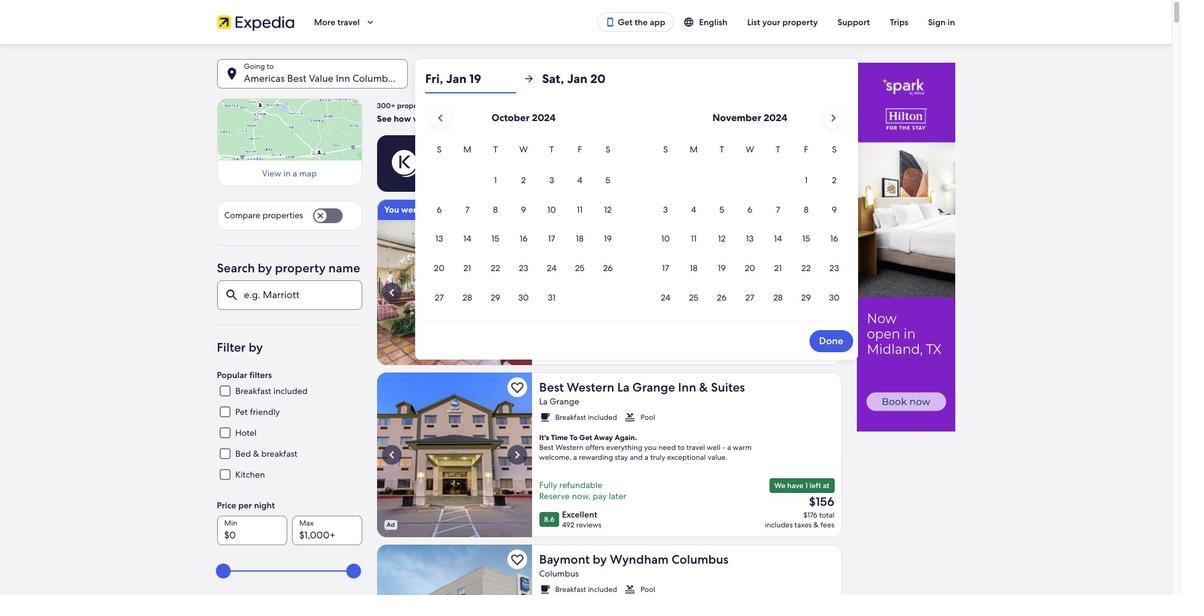 Task type: vqa. For each thing, say whether or not it's contained in the screenshot.
"2 out of 3" element at right
no



Task type: locate. For each thing, give the bounding box(es) containing it.
21 inside october 2024 element
[[464, 263, 471, 274]]

0 vertical spatial by
[[258, 260, 272, 276]]

properties down sat,
[[522, 113, 565, 124]]

excellent inside the excellent 492 reviews
[[562, 509, 597, 520]]

6 inside november 2024 element
[[747, 204, 752, 215]]

have
[[787, 283, 803, 293], [787, 481, 803, 491]]

26 button
[[594, 254, 622, 282], [708, 284, 736, 312]]

properties right compare
[[262, 210, 303, 221]]

2 fully refundable reserve now, pay later from the top
[[539, 480, 626, 502]]

taxes inside we have 1 left at $156 $176 total includes taxes & fees
[[795, 520, 812, 530]]

1 t from the left
[[493, 144, 498, 155]]

fri, jan 19
[[425, 71, 481, 87]]

0 vertical spatial 26 button
[[594, 254, 622, 282]]

m inside october 2024 element
[[463, 144, 471, 155]]

0 vertical spatial taxes
[[795, 322, 812, 332]]

1 horizontal spatial 23 button
[[820, 254, 848, 282]]

small image left english in the right of the page
[[683, 17, 694, 28]]

2 vertical spatial property
[[275, 260, 326, 276]]

truly
[[650, 453, 665, 463]]

11 inside october 2024 element
[[577, 204, 583, 215]]

compare properties
[[224, 210, 303, 221]]

2 8.6 from the top
[[544, 515, 555, 525]]

Save Best Western La Grange Inn & Suites to a trip checkbox
[[507, 378, 527, 397]]

our
[[446, 113, 459, 124], [510, 157, 525, 170]]

9 inside october 2024 element
[[521, 204, 526, 215]]

2 2024 from the left
[[764, 111, 787, 124]]

excellent for excellent 492 reviews
[[562, 509, 597, 520]]

m for november 2024
[[690, 144, 698, 155]]

2 2 from the left
[[832, 175, 837, 186]]

7 for 1st the 7 button from left
[[465, 204, 470, 215]]

we
[[413, 113, 425, 124]]

0 horizontal spatial 9
[[521, 204, 526, 215]]

21 down you were interested in this property
[[464, 263, 471, 274]]

30
[[518, 292, 529, 303], [829, 292, 840, 303]]

21 up we have 1 left at $85 $96 total includes taxes & fees
[[774, 263, 782, 274]]

small image
[[539, 260, 550, 271], [625, 412, 636, 423], [539, 584, 550, 595], [625, 584, 636, 595]]

excellent inside excellent 304 reviews
[[562, 311, 597, 322]]

property
[[782, 17, 818, 28], [493, 204, 529, 215], [275, 260, 326, 276]]

properties
[[397, 101, 433, 111], [522, 113, 565, 124], [262, 210, 303, 221]]

1 horizontal spatial 23
[[830, 263, 839, 274]]

9 button
[[509, 195, 538, 224], [820, 195, 848, 224]]

22 inside october 2024 element
[[491, 263, 500, 274]]

2 have from the top
[[787, 481, 803, 491]]

0 horizontal spatial americas
[[244, 72, 285, 85]]

2 lobby image from the top
[[377, 373, 532, 538]]

&
[[814, 322, 819, 332], [699, 380, 708, 396], [253, 449, 259, 460], [814, 520, 819, 530]]

1 13 from the left
[[435, 233, 443, 244]]

list
[[747, 17, 760, 28]]

8.6 for excellent 492 reviews
[[544, 515, 555, 525]]

1 horizontal spatial 18
[[690, 263, 698, 274]]

$1,000 and above, Maximum, Price per night text field
[[292, 516, 362, 546]]

1 9 button from the left
[[509, 195, 538, 224]]

fees right $176
[[821, 520, 834, 530]]

0 horizontal spatial 4 button
[[566, 166, 594, 194]]

27 button
[[425, 284, 453, 312], [736, 284, 764, 312]]

everything
[[606, 443, 642, 453]]

jan 19 - jan 20
[[442, 72, 509, 85]]

0 horizontal spatial 27 button
[[425, 284, 453, 312]]

grange up again.
[[632, 380, 675, 396]]

0 vertical spatial 18
[[576, 233, 584, 244]]

12 button
[[594, 195, 622, 224], [708, 225, 736, 253]]

3 button left when
[[538, 166, 566, 194]]

includes inside we have 1 left at $156 $176 total includes taxes & fees
[[765, 520, 793, 530]]

22 button
[[481, 254, 509, 282], [792, 254, 820, 282]]

breakfast
[[555, 260, 586, 270], [235, 386, 271, 397], [555, 413, 586, 423], [555, 585, 586, 595]]

left inside we have 1 left at $156 $176 total includes taxes & fees
[[810, 481, 821, 491]]

1 inside november 2024 element
[[805, 175, 808, 186]]

sat, jan 20 button
[[542, 64, 633, 94]]

20 inside button
[[590, 71, 606, 87]]

26 for the left 26 button
[[603, 263, 613, 274]]

3 t from the left
[[719, 144, 724, 155]]

trips link
[[880, 11, 918, 33]]

t down november 2024 at the right top of the page
[[776, 144, 780, 155]]

small image up it's
[[539, 412, 550, 423]]

we inside we have 1 left at $156 $176 total includes taxes & fees
[[774, 481, 785, 491]]

1 1 button from the left
[[481, 166, 509, 194]]

taxes
[[795, 322, 812, 332], [795, 520, 812, 530]]

0 vertical spatial later
[[609, 293, 626, 304]]

8.6 left 492
[[544, 515, 555, 525]]

18 inside october 2024 element
[[576, 233, 584, 244]]

9 inside november 2024 element
[[832, 204, 837, 215]]

26
[[603, 263, 613, 274], [717, 292, 727, 303]]

14 button
[[453, 225, 481, 253], [764, 225, 792, 253]]

0 vertical spatial lobby image
[[377, 220, 532, 365]]

1 horizontal spatial columbus,
[[677, 227, 737, 243]]

30 for 1st the 30 button
[[518, 292, 529, 303]]

1 23 button from the left
[[509, 254, 538, 282]]

expedia logo image
[[217, 14, 294, 31]]

in right view
[[283, 168, 291, 179]]

1 vertical spatial lobby image
[[377, 373, 532, 538]]

1 vertical spatial 25
[[689, 292, 698, 303]]

breakfast down "filters"
[[235, 386, 271, 397]]

pay up the excellent 492 reviews
[[593, 491, 607, 502]]

2 28 from the left
[[773, 292, 783, 303]]

f for november 2024
[[804, 144, 808, 155]]

best inside best western la grange inn & suites la grange
[[539, 380, 564, 396]]

t down november
[[719, 144, 724, 155]]

1 vertical spatial excellent
[[562, 509, 597, 520]]

2
[[521, 175, 526, 186], [832, 175, 837, 186]]

2 8 from the left
[[804, 204, 809, 215]]

1 8 button from the left
[[481, 195, 509, 224]]

0 vertical spatial property
[[782, 17, 818, 28]]

value inside dropdown button
[[309, 72, 333, 85]]

5 for bottom 5 button
[[719, 204, 724, 215]]

24 down americas best value inn columbus, tx columbus
[[661, 292, 670, 303]]

1 vertical spatial 11
[[691, 233, 697, 244]]

you
[[644, 443, 657, 453]]

1 horizontal spatial 15
[[802, 233, 810, 244]]

in for sign
[[948, 17, 955, 28]]

americas for americas best value inn columbus, tx columbus
[[539, 227, 591, 243]]

1 16 from the left
[[520, 233, 528, 244]]

2 13 button from the left
[[736, 225, 764, 253]]

8 inside november 2024 element
[[804, 204, 809, 215]]

interested
[[423, 204, 465, 215]]

small image
[[683, 17, 694, 28], [539, 412, 550, 423]]

2 for november 2024
[[832, 175, 837, 186]]

1 have from the top
[[787, 283, 803, 293]]

breakfast included for americas
[[555, 260, 617, 270]]

travel inside dropdown button
[[337, 17, 360, 28]]

breakfast up '31' 'button'
[[555, 260, 586, 270]]

we inside we have 1 left at $85 $96 total includes taxes & fees
[[774, 283, 785, 293]]

property left "name"
[[275, 260, 326, 276]]

1 includes from the top
[[765, 322, 793, 332]]

0 horizontal spatial columbus,
[[353, 72, 400, 85]]

24 button
[[538, 254, 566, 282], [652, 284, 680, 312]]

1 vertical spatial 5 button
[[708, 195, 736, 224]]

1 vertical spatial 4
[[691, 204, 696, 215]]

you were interested in this property
[[384, 204, 529, 215]]

12
[[604, 204, 612, 215], [718, 233, 726, 244]]

$0, Minimum, Price per night range field
[[224, 558, 355, 585]]

view
[[262, 168, 281, 179]]

name
[[329, 260, 360, 276]]

19 inside jan 19 - jan 20 button
[[461, 72, 470, 85]]

4 up americas best value inn columbus, tx columbus
[[691, 204, 696, 215]]

$96
[[805, 312, 817, 322]]

2 at from the top
[[823, 481, 830, 491]]

1 s from the left
[[437, 144, 442, 155]]

27 inside october 2024 element
[[435, 292, 444, 303]]

& down "$156"
[[814, 520, 819, 530]]

have inside we have 1 left at $156 $176 total includes taxes & fees
[[787, 481, 803, 491]]

tx
[[403, 72, 414, 85], [740, 227, 755, 243]]

1 vertical spatial we
[[774, 481, 785, 491]]

reserve up 492
[[539, 491, 570, 502]]

30 up the done
[[829, 292, 840, 303]]

1 total from the top
[[819, 312, 834, 322]]

0 vertical spatial reserve
[[539, 293, 570, 304]]

29 button left the show next image for americas best value inn columbus, tx
[[481, 284, 509, 312]]

filter
[[217, 340, 246, 356]]

pool for wyndham
[[641, 585, 655, 595]]

1 horizontal spatial 3 button
[[652, 195, 680, 224]]

3 inside november 2024 element
[[663, 204, 668, 215]]

0 horizontal spatial 11 button
[[566, 195, 594, 224]]

inn inside dropdown button
[[336, 72, 350, 85]]

2 later from the top
[[609, 491, 626, 502]]

1 horizontal spatial 17
[[662, 263, 669, 274]]

1 vertical spatial americas
[[539, 227, 591, 243]]

t
[[493, 144, 498, 155], [549, 144, 554, 155], [719, 144, 724, 155], [776, 144, 780, 155]]

included
[[588, 260, 617, 270], [273, 386, 308, 397], [588, 413, 617, 423], [588, 585, 617, 595]]

13 inside november 2024 element
[[746, 233, 754, 244]]

1 7 from the left
[[465, 204, 470, 215]]

& down $85
[[814, 322, 819, 332]]

25 inside october 2024 element
[[575, 263, 585, 274]]

0 vertical spatial 25
[[575, 263, 585, 274]]

0 horizontal spatial property
[[275, 260, 326, 276]]

reviews right 492
[[576, 520, 602, 530]]

0 vertical spatial we
[[774, 283, 785, 293]]

f inside november 2024 element
[[804, 144, 808, 155]]

s up signed
[[663, 144, 668, 155]]

by right baymont
[[593, 552, 607, 568]]

2 excellent from the top
[[562, 509, 597, 520]]

2 f from the left
[[804, 144, 808, 155]]

23 up $85
[[830, 263, 839, 274]]

included for best
[[588, 413, 617, 423]]

reviews
[[577, 322, 602, 332], [576, 520, 602, 530]]

english button
[[673, 11, 737, 33]]

includes left $96
[[765, 322, 793, 332]]

0 horizontal spatial 18 button
[[566, 225, 594, 253]]

2 taxes from the top
[[795, 520, 812, 530]]

properties up the we
[[397, 101, 433, 111]]

in inside dropdown button
[[948, 17, 955, 28]]

2 refundable from the top
[[559, 480, 602, 491]]

get right 'download the app button' icon
[[618, 17, 633, 28]]

0 vertical spatial 26
[[603, 263, 613, 274]]

Save Baymont by Wyndham Columbus to a trip checkbox
[[507, 550, 527, 570]]

11
[[577, 204, 583, 215], [691, 233, 697, 244]]

- right well
[[722, 443, 725, 453]]

30 button up the done
[[820, 284, 848, 312]]

f inside october 2024 element
[[578, 144, 582, 155]]

28 button left $85
[[764, 284, 792, 312]]

2 pool from the top
[[641, 585, 655, 595]]

included for americas
[[588, 260, 617, 270]]

left up "$156"
[[810, 481, 821, 491]]

1 6 from the left
[[437, 204, 442, 215]]

4 button left you're at the top right of page
[[566, 166, 594, 194]]

1 f from the left
[[578, 144, 582, 155]]

1 9 from the left
[[521, 204, 526, 215]]

2 w from the left
[[746, 144, 754, 155]]

8.6
[[544, 317, 555, 327], [544, 515, 555, 525]]

1 horizontal spatial 12
[[718, 233, 726, 244]]

4 for topmost 4 button
[[577, 175, 582, 186]]

value inside americas best value inn columbus, tx columbus
[[622, 227, 653, 243]]

11 inside november 2024 element
[[691, 233, 697, 244]]

1 vertical spatial -
[[722, 443, 725, 453]]

fees inside we have 1 left at $85 $96 total includes taxes & fees
[[821, 322, 834, 332]]

pool
[[641, 413, 655, 423], [641, 585, 655, 595]]

1 13 button from the left
[[425, 225, 453, 253]]

0 vertical spatial western
[[567, 380, 614, 396]]

2 9 from the left
[[832, 204, 837, 215]]

left inside we have 1 left at $85 $96 total includes taxes & fees
[[810, 283, 821, 293]]

8.6 left 304
[[544, 317, 555, 327]]

1 horizontal spatial small image
[[683, 17, 694, 28]]

1 vertical spatial 12 button
[[708, 225, 736, 253]]

27 left we have 1 left at $85 $96 total includes taxes & fees
[[745, 292, 754, 303]]

3 inside october 2024 element
[[549, 175, 554, 186]]

15 inside october 2024 element
[[492, 233, 499, 244]]

2 m from the left
[[690, 144, 698, 155]]

29 left the show next image for americas best value inn columbus, tx
[[491, 292, 500, 303]]

inn for americas best value inn columbus, tx columbus
[[656, 227, 674, 243]]

16 button
[[509, 225, 538, 253], [820, 225, 848, 253]]

in
[[948, 17, 955, 28], [283, 168, 291, 179], [467, 204, 474, 215]]

0 vertical spatial excellent
[[562, 311, 597, 322]]

20 button
[[425, 254, 453, 282], [736, 254, 764, 282]]

23 up the show next image for americas best value inn columbus, tx
[[519, 263, 528, 274]]

1 8.6 from the top
[[544, 317, 555, 327]]

0 horizontal spatial 30
[[518, 292, 529, 303]]

0 vertical spatial at
[[823, 283, 830, 293]]

1 horizontal spatial 13 button
[[736, 225, 764, 253]]

0 horizontal spatial 9 button
[[509, 195, 538, 224]]

0 vertical spatial 3
[[549, 175, 554, 186]]

1 vertical spatial 17 button
[[652, 254, 680, 282]]

2024 right october
[[532, 111, 556, 124]]

1 2024 from the left
[[532, 111, 556, 124]]

27 button right show previous image for americas best value inn columbus, tx
[[425, 284, 453, 312]]

1 vertical spatial by
[[249, 340, 263, 356]]

travel
[[337, 17, 360, 28], [686, 443, 705, 453]]

1 inside we have 1 left at $85 $96 total includes taxes & fees
[[805, 283, 808, 293]]

7 inside november 2024 element
[[776, 204, 780, 215]]

m for october 2024
[[463, 144, 471, 155]]

columbus right save americas best value inn columbus, tx to a trip option
[[539, 244, 579, 255]]

26 inside november 2024 element
[[717, 292, 727, 303]]

application
[[425, 103, 848, 313]]

19
[[469, 71, 481, 87], [461, 72, 470, 85], [604, 233, 612, 244], [718, 263, 726, 274]]

breakfast down baymont
[[555, 585, 586, 595]]

t up get
[[493, 144, 498, 155]]

1 vertical spatial in
[[283, 168, 291, 179]]

taxes for $156
[[795, 520, 812, 530]]

3 up americas best value inn columbus, tx columbus
[[663, 204, 668, 215]]

17 button
[[538, 225, 566, 253], [652, 254, 680, 282]]

1 horizontal spatial 16 button
[[820, 225, 848, 253]]

0 vertical spatial 4
[[577, 175, 582, 186]]

left up $85
[[810, 283, 821, 293]]

2 9 button from the left
[[820, 195, 848, 224]]

25
[[575, 263, 585, 274], [689, 292, 698, 303]]

1 horizontal spatial americas
[[539, 227, 591, 243]]

1 vertical spatial left
[[810, 481, 821, 491]]

21 button down you were interested in this property
[[453, 254, 481, 282]]

pick
[[427, 113, 444, 124]]

pool down best western la grange inn & suites la grange on the bottom of the page
[[641, 413, 655, 423]]

1 at from the top
[[823, 283, 830, 293]]

1 horizontal spatial 2024
[[764, 111, 787, 124]]

1 later from the top
[[609, 293, 626, 304]]

get
[[618, 17, 633, 28], [579, 433, 592, 443]]

2 7 from the left
[[776, 204, 780, 215]]

2 16 from the left
[[830, 233, 838, 244]]

americas up static map image in the left top of the page
[[244, 72, 285, 85]]

21 button up we have 1 left at $85 $96 total includes taxes & fees
[[764, 254, 792, 282]]

22 up we have 1 left at $85 $96 total includes taxes & fees
[[801, 263, 811, 274]]

0 horizontal spatial 6
[[437, 204, 442, 215]]

1 horizontal spatial 11 button
[[680, 225, 708, 253]]

next month image
[[826, 111, 841, 125]]

reviews right 304
[[577, 322, 602, 332]]

it's time to get away again. best western offers everything you need to travel well - a warm welcome, a rewarding stay and a truly exceptional value.
[[539, 433, 752, 463]]

2 horizontal spatial property
[[782, 17, 818, 28]]

included down 'baymont by wyndham columbus columbus'
[[588, 585, 617, 595]]

1 fees from the top
[[821, 322, 834, 332]]

f for october 2024
[[578, 144, 582, 155]]

1 horizontal spatial 4
[[691, 204, 696, 215]]

breakfast included down baymont
[[555, 585, 617, 595]]

27 right show previous image for americas best value inn columbus, tx
[[435, 292, 444, 303]]

5
[[605, 175, 610, 186], [719, 204, 724, 215]]

1 vertical spatial pool
[[641, 585, 655, 595]]

columbus, for americas best value inn columbus, tx
[[353, 72, 400, 85]]

1 taxes from the top
[[795, 322, 812, 332]]

7
[[465, 204, 470, 215], [776, 204, 780, 215]]

includes inside we have 1 left at $85 $96 total includes taxes & fees
[[765, 322, 793, 332]]

2 fees from the top
[[821, 520, 834, 530]]

26 for the bottommost 26 button
[[717, 292, 727, 303]]

m
[[463, 144, 471, 155], [690, 144, 698, 155]]

now, up excellent 304 reviews
[[572, 293, 591, 304]]

total inside we have 1 left at $85 $96 total includes taxes & fees
[[819, 312, 834, 322]]

1 button for november 2024
[[792, 166, 820, 194]]

tx for americas best value inn columbus, tx
[[403, 72, 414, 85]]

1 horizontal spatial 2 button
[[820, 166, 848, 194]]

property right your
[[782, 17, 818, 28]]

left for $85
[[810, 283, 821, 293]]

31 button
[[538, 284, 566, 312]]

23 inside november 2024 element
[[830, 263, 839, 274]]

1 now, from the top
[[572, 293, 591, 304]]

value for americas best value inn columbus, tx
[[309, 72, 333, 85]]

2 fully from the top
[[539, 480, 557, 491]]

0 horizontal spatial 22
[[491, 263, 500, 274]]

29 for first 29 button from left
[[491, 292, 500, 303]]

get inside get the app link
[[618, 17, 633, 28]]

17 right save americas best value inn columbus, tx to a trip option
[[548, 233, 555, 244]]

2 button for november 2024
[[820, 166, 848, 194]]

19 inside october 2024 element
[[604, 233, 612, 244]]

t up "you'll always get our best prices when you're signed in!"
[[549, 144, 554, 155]]

1 28 button from the left
[[453, 284, 481, 312]]

- inside button
[[472, 72, 476, 85]]

fully right the show next image for americas best value inn columbus, tx
[[539, 282, 557, 293]]

$1,000 and above, Maximum, Price per night range field
[[224, 558, 355, 585]]

total inside we have 1 left at $156 $176 total includes taxes & fees
[[819, 511, 834, 520]]

2 14 from the left
[[774, 233, 782, 244]]

w down november 2024 at the right top of the page
[[746, 144, 754, 155]]

1 22 from the left
[[491, 263, 500, 274]]

0 vertical spatial tx
[[403, 72, 414, 85]]

included down americas best value inn columbus, tx columbus
[[588, 260, 617, 270]]

tx inside americas best value inn columbus, tx columbus
[[740, 227, 755, 243]]

pay up excellent 304 reviews
[[593, 293, 607, 304]]

21 button
[[453, 254, 481, 282], [764, 254, 792, 282]]

properties for compare properties
[[262, 210, 303, 221]]

1 horizontal spatial 18 button
[[680, 254, 708, 282]]

our right pick
[[446, 113, 459, 124]]

30 inside november 2024 element
[[829, 292, 840, 303]]

lobby image
[[377, 220, 532, 365], [377, 373, 532, 538]]

1 vertical spatial now,
[[572, 491, 591, 502]]

welcome,
[[539, 453, 571, 463]]

17 inside october 2024 element
[[548, 233, 555, 244]]

29 inside october 2024 element
[[491, 292, 500, 303]]

0 vertical spatial fully refundable reserve now, pay later
[[539, 282, 626, 304]]

29 inside november 2024 element
[[801, 292, 811, 303]]

5 inside october 2024 element
[[605, 175, 610, 186]]

1 vertical spatial 10 button
[[652, 225, 680, 253]]

sign in
[[928, 17, 955, 28]]

7 inside october 2024 element
[[465, 204, 470, 215]]

0 horizontal spatial 15 button
[[481, 225, 509, 253]]

by inside 'baymont by wyndham columbus columbus'
[[593, 552, 607, 568]]

inn
[[336, 72, 350, 85], [656, 227, 674, 243], [678, 380, 696, 396]]

western left offers
[[555, 443, 583, 453]]

0 horizontal spatial 24 button
[[538, 254, 566, 282]]

breakfast included up to
[[555, 413, 617, 423]]

1 vertical spatial 17
[[662, 263, 669, 274]]

2 includes from the top
[[765, 520, 793, 530]]

tx inside dropdown button
[[403, 72, 414, 85]]

1 horizontal spatial 5 button
[[708, 195, 736, 224]]

0 vertical spatial 3 button
[[538, 166, 566, 194]]

reviews for excellent 304 reviews
[[577, 322, 602, 332]]

0 vertical spatial our
[[446, 113, 459, 124]]

16 inside november 2024 element
[[830, 233, 838, 244]]

18 button
[[566, 225, 594, 253], [680, 254, 708, 282]]

1 vertical spatial have
[[787, 481, 803, 491]]

0 horizontal spatial 29 button
[[481, 284, 509, 312]]

get the app
[[618, 17, 665, 28]]

1 lobby image from the top
[[377, 220, 532, 365]]

2 15 from the left
[[802, 233, 810, 244]]

1 vertical spatial properties
[[522, 113, 565, 124]]

reviews inside excellent 304 reviews
[[577, 322, 602, 332]]

28 left $85
[[773, 292, 783, 303]]

19 inside november 2024 element
[[718, 263, 726, 274]]

m inside november 2024 element
[[690, 144, 698, 155]]

by right the filter
[[249, 340, 263, 356]]

get
[[492, 157, 507, 170]]

30 button left 31
[[509, 284, 538, 312]]

1 horizontal spatial 8
[[804, 204, 809, 215]]

by
[[258, 260, 272, 276], [249, 340, 263, 356], [593, 552, 607, 568]]

by for filter
[[249, 340, 263, 356]]

1 21 from the left
[[464, 263, 471, 274]]

1 pool from the top
[[641, 413, 655, 423]]

included up friendly
[[273, 386, 308, 397]]

2 16 button from the left
[[820, 225, 848, 253]]

our inside the "300+ properties see how we pick our recommended properties"
[[446, 113, 459, 124]]

26 inside october 2024 element
[[603, 263, 613, 274]]

columbus, inside dropdown button
[[353, 72, 400, 85]]

0 horizontal spatial 25
[[575, 263, 585, 274]]

1 28 from the left
[[463, 292, 472, 303]]

sign
[[928, 17, 946, 28]]

1 excellent from the top
[[562, 311, 597, 322]]

4 down when
[[577, 175, 582, 186]]

1 horizontal spatial m
[[690, 144, 698, 155]]

property inside 'link'
[[782, 17, 818, 28]]

fully refundable reserve now, pay later up excellent 304 reviews
[[539, 282, 626, 304]]

in left this
[[467, 204, 474, 215]]

24 button down americas best value inn columbus, tx columbus
[[652, 284, 680, 312]]

in right sign
[[948, 17, 955, 28]]

you'll
[[433, 157, 457, 170]]

show next image for best western la grange inn & suites image
[[510, 448, 524, 463]]

2 6 button from the left
[[736, 195, 764, 224]]

0 horizontal spatial 18
[[576, 233, 584, 244]]

25 button inside november 2024 element
[[680, 284, 708, 312]]

0 vertical spatial pay
[[593, 293, 607, 304]]

1 horizontal spatial 28
[[773, 292, 783, 303]]

includes left $176
[[765, 520, 793, 530]]

small image down 'baymont by wyndham columbus columbus'
[[625, 584, 636, 595]]

30 for 2nd the 30 button from the left
[[829, 292, 840, 303]]

24 button inside november 2024 element
[[652, 284, 680, 312]]

5 inside november 2024 element
[[719, 204, 724, 215]]

29 button up $96
[[792, 284, 820, 312]]

1 30 from the left
[[518, 292, 529, 303]]

0 vertical spatial 12
[[604, 204, 612, 215]]

breakfast up to
[[555, 413, 586, 423]]

americas best value inn columbus, tx columbus
[[539, 227, 755, 255]]

23 for first 23 button from the right
[[830, 263, 839, 274]]

americas inside americas best value inn columbus, tx columbus
[[539, 227, 591, 243]]

by for search
[[258, 260, 272, 276]]

0 vertical spatial reviews
[[577, 322, 602, 332]]

get right to
[[579, 433, 592, 443]]

4
[[577, 175, 582, 186], [691, 204, 696, 215]]

show next image for americas best value inn columbus, tx image
[[510, 285, 524, 300]]

2 total from the top
[[819, 511, 834, 520]]

17 down americas best value inn columbus, tx columbus
[[662, 263, 669, 274]]

1 23 from the left
[[519, 263, 528, 274]]

0 vertical spatial columbus,
[[353, 72, 400, 85]]

1 6 button from the left
[[425, 195, 453, 224]]

1 horizontal spatial 8 button
[[792, 195, 820, 224]]

fees inside we have 1 left at $156 $176 total includes taxes & fees
[[821, 520, 834, 530]]

property up save americas best value inn columbus, tx to a trip option
[[493, 204, 529, 215]]

reserve
[[539, 293, 570, 304], [539, 491, 570, 502]]

done
[[819, 335, 843, 347]]

la up again.
[[617, 380, 629, 396]]

1 horizontal spatial 14
[[774, 233, 782, 244]]

2 we from the top
[[774, 481, 785, 491]]

at up "$156"
[[823, 481, 830, 491]]

6 for 1st 6 button from right
[[747, 204, 752, 215]]

2 horizontal spatial in
[[948, 17, 955, 28]]

2024 for november 2024
[[764, 111, 787, 124]]

previous month image
[[433, 111, 448, 125]]

21 inside november 2024 element
[[774, 263, 782, 274]]

now, up the excellent 492 reviews
[[572, 491, 591, 502]]

4 for rightmost 4 button
[[691, 204, 696, 215]]

-
[[472, 72, 476, 85], [722, 443, 725, 453]]

directional image
[[524, 73, 535, 84]]

s up you'll
[[437, 144, 442, 155]]

2 23 from the left
[[830, 263, 839, 274]]

breakfast included up '31' 'button'
[[555, 260, 617, 270]]

1 vertical spatial 18 button
[[680, 254, 708, 282]]

1 we from the top
[[774, 283, 785, 293]]

1 15 button from the left
[[481, 225, 509, 253]]

0 vertical spatial 12 button
[[594, 195, 622, 224]]

2 13 from the left
[[746, 233, 754, 244]]

21 for second the 21 button from the right
[[464, 263, 471, 274]]

0 horizontal spatial 2024
[[532, 111, 556, 124]]

14 inside november 2024 element
[[774, 233, 782, 244]]

29 left $85
[[801, 292, 811, 303]]

1 horizontal spatial tx
[[740, 227, 755, 243]]

0 vertical spatial value
[[309, 72, 333, 85]]

2 1 button from the left
[[792, 166, 820, 194]]

0 vertical spatial includes
[[765, 322, 793, 332]]

reserve up 304
[[539, 293, 570, 304]]

1 horizontal spatial inn
[[656, 227, 674, 243]]

at inside we have 1 left at $85 $96 total includes taxes & fees
[[823, 283, 830, 293]]

have for $156
[[787, 481, 803, 491]]

2 29 from the left
[[801, 292, 811, 303]]

13 button
[[425, 225, 453, 253], [736, 225, 764, 253]]

best
[[287, 72, 307, 85], [594, 227, 619, 243], [539, 380, 564, 396], [539, 443, 554, 453]]

travel right 'to'
[[686, 443, 705, 453]]

1 14 button from the left
[[453, 225, 481, 253]]

in for view
[[283, 168, 291, 179]]

americas for americas best value inn columbus, tx
[[244, 72, 285, 85]]

24 up 31
[[547, 263, 557, 274]]

by right search
[[258, 260, 272, 276]]

hotel
[[235, 428, 257, 439]]

1 29 from the left
[[491, 292, 500, 303]]

we for $85
[[774, 283, 785, 293]]

1 reserve from the top
[[539, 293, 570, 304]]

12 inside october 2024 element
[[604, 204, 612, 215]]

2 vertical spatial columbus
[[539, 568, 579, 579]]

1 2 button from the left
[[509, 166, 538, 194]]

columbus right wyndham at the right bottom
[[672, 552, 729, 568]]

1 horizontal spatial 10
[[661, 233, 670, 244]]

25 button
[[566, 254, 594, 282], [680, 284, 708, 312]]

1 14 from the left
[[463, 233, 471, 244]]

23 button up the show next image for americas best value inn columbus, tx
[[509, 254, 538, 282]]

popular
[[217, 370, 247, 381]]

23 inside october 2024 element
[[519, 263, 528, 274]]

0 horizontal spatial 1 button
[[481, 166, 509, 194]]

lobby image for best
[[377, 373, 532, 538]]

8 for 2nd the 8 button from right
[[493, 204, 498, 215]]

25 for 25 button inside the october 2024 element
[[575, 263, 585, 274]]

2 left from the top
[[810, 481, 821, 491]]

1 horizontal spatial 21 button
[[764, 254, 792, 282]]

refundable right 31
[[559, 282, 602, 293]]

total for $156
[[819, 511, 834, 520]]

20
[[590, 71, 606, 87], [497, 72, 509, 85], [434, 263, 444, 274], [745, 263, 755, 274]]

1 horizontal spatial 6 button
[[736, 195, 764, 224]]

28 left the show next image for americas best value inn columbus, tx
[[463, 292, 472, 303]]

travel inside it's time to get away again. best western offers everything you need to travel well - a warm welcome, a rewarding stay and a truly exceptional value.
[[686, 443, 705, 453]]



Task type: describe. For each thing, give the bounding box(es) containing it.
november
[[712, 111, 761, 124]]

2 15 button from the left
[[792, 225, 820, 253]]

popular filters
[[217, 370, 272, 381]]

small image inside english button
[[683, 17, 694, 28]]

14 inside october 2024 element
[[463, 233, 471, 244]]

31
[[548, 292, 556, 303]]

Save Americas Best Value Inn Columbus, TX to a trip checkbox
[[507, 225, 527, 245]]

again.
[[615, 433, 637, 443]]

fees for $156
[[821, 520, 834, 530]]

1 horizontal spatial 19 button
[[708, 254, 736, 282]]

your
[[762, 17, 780, 28]]

western inside it's time to get away again. best western offers everything you need to travel well - a warm welcome, a rewarding stay and a truly exceptional value.
[[555, 443, 583, 453]]

18 inside november 2024 element
[[690, 263, 698, 274]]

time
[[551, 433, 568, 443]]

2 7 button from the left
[[764, 195, 792, 224]]

support link
[[828, 11, 880, 33]]

november 2024 element
[[652, 143, 848, 313]]

october 2024
[[491, 111, 556, 124]]

11 for the rightmost 11 button
[[691, 233, 697, 244]]

in!
[[670, 157, 681, 170]]

a right and
[[644, 453, 648, 463]]

1 22 button from the left
[[481, 254, 509, 282]]

how
[[394, 113, 411, 124]]

bed
[[235, 449, 251, 460]]

at for $85
[[823, 283, 830, 293]]

inn inside best western la grange inn & suites la grange
[[678, 380, 696, 396]]

1 21 button from the left
[[453, 254, 481, 282]]

you'll always get our best prices when you're signed in!
[[433, 157, 681, 170]]

compare
[[224, 210, 260, 221]]

small image down baymont
[[539, 584, 550, 595]]

get the app link
[[597, 12, 673, 32]]

app
[[650, 17, 665, 28]]

29 for second 29 button
[[801, 292, 811, 303]]

best inside it's time to get away again. best western offers everything you need to travel well - a warm welcome, a rewarding stay and a truly exceptional value.
[[539, 443, 554, 453]]

warm
[[733, 443, 752, 453]]

0 horizontal spatial la
[[539, 396, 548, 407]]

17 for bottommost '17' button
[[662, 263, 669, 274]]

excellent for excellent 304 reviews
[[562, 311, 597, 322]]

0 horizontal spatial 3 button
[[538, 166, 566, 194]]

static map image image
[[217, 98, 362, 161]]

2 pay from the top
[[593, 491, 607, 502]]

4 t from the left
[[776, 144, 780, 155]]

see how we pick our recommended properties link
[[377, 113, 578, 125]]

when
[[579, 157, 604, 170]]

breakfast included for best
[[555, 413, 617, 423]]

19 inside fri, jan 19 button
[[469, 71, 481, 87]]

properties for 300+ properties see how we pick our recommended properties
[[397, 101, 433, 111]]

2 horizontal spatial properties
[[522, 113, 565, 124]]

trips
[[890, 17, 908, 28]]

2 reserve from the top
[[539, 491, 570, 502]]

0 horizontal spatial 26 button
[[594, 254, 622, 282]]

17 for top '17' button
[[548, 233, 555, 244]]

28 inside october 2024 element
[[463, 292, 472, 303]]

baymont by wyndham columbus columbus
[[539, 552, 729, 579]]

1 20 button from the left
[[425, 254, 453, 282]]

15 inside november 2024 element
[[802, 233, 810, 244]]

price
[[217, 500, 236, 511]]

1 horizontal spatial in
[[467, 204, 474, 215]]

best western la grange inn & suites la grange
[[539, 380, 745, 407]]

more travel button
[[304, 11, 386, 33]]

8.6 for excellent 304 reviews
[[544, 317, 555, 327]]

application containing october 2024
[[425, 103, 848, 313]]

2 22 button from the left
[[792, 254, 820, 282]]

& inside best western la grange inn & suites la grange
[[699, 380, 708, 396]]

list your property
[[747, 17, 818, 28]]

1 30 button from the left
[[509, 284, 538, 312]]

7 for 1st the 7 button from right
[[776, 204, 780, 215]]

2 27 button from the left
[[736, 284, 764, 312]]

ad
[[387, 521, 395, 529]]

map
[[299, 168, 317, 179]]

price per night
[[217, 500, 275, 511]]

1 vertical spatial columbus
[[672, 552, 729, 568]]

search
[[217, 260, 255, 276]]

0 vertical spatial 24 button
[[538, 254, 566, 282]]

10 inside october 2024 element
[[547, 204, 556, 215]]

it's
[[539, 433, 549, 443]]

fri,
[[425, 71, 443, 87]]

5 for topmost 5 button
[[605, 175, 610, 186]]

492
[[562, 520, 574, 530]]

by for baymont
[[593, 552, 607, 568]]

0 vertical spatial 17 button
[[538, 225, 566, 253]]

friendly
[[250, 407, 280, 418]]

2 for october 2024
[[521, 175, 526, 186]]

1 horizontal spatial 24
[[661, 292, 670, 303]]

1 inside we have 1 left at $156 $176 total includes taxes & fees
[[805, 481, 808, 491]]

20 inside button
[[497, 72, 509, 85]]

1 button for october 2024
[[481, 166, 509, 194]]

4 s from the left
[[832, 144, 837, 155]]

2 30 button from the left
[[820, 284, 848, 312]]

breakfast for baymont
[[555, 585, 586, 595]]

filters
[[249, 370, 272, 381]]

0 vertical spatial la
[[617, 380, 629, 396]]

- inside it's time to get away again. best western offers everything you need to travel well - a warm welcome, a rewarding stay and a truly exceptional value.
[[722, 443, 725, 453]]

we have 1 left at $156 $176 total includes taxes & fees
[[765, 481, 834, 530]]

get inside it's time to get away again. best western offers everything you need to travel well - a warm welcome, a rewarding stay and a truly exceptional value.
[[579, 433, 592, 443]]

outdoor pool image
[[377, 545, 532, 595]]

w for october
[[519, 144, 528, 155]]

11 for the topmost 11 button
[[577, 204, 583, 215]]

22 inside november 2024 element
[[801, 263, 811, 274]]

3 s from the left
[[663, 144, 668, 155]]

& right bed
[[253, 449, 259, 460]]

1 7 button from the left
[[453, 195, 481, 224]]

a down to
[[573, 453, 577, 463]]

0 vertical spatial 11 button
[[566, 195, 594, 224]]

have for $85
[[787, 283, 803, 293]]

3 for 3 button to the bottom
[[663, 204, 668, 215]]

a left the map
[[293, 168, 297, 179]]

breakfast included down "filters"
[[235, 386, 308, 397]]

23 for second 23 button from right
[[519, 263, 528, 274]]

21 for second the 21 button
[[774, 263, 782, 274]]

best inside dropdown button
[[287, 72, 307, 85]]

1 16 button from the left
[[509, 225, 538, 253]]

0 vertical spatial 5 button
[[594, 166, 622, 194]]

1 vertical spatial grange
[[550, 396, 579, 407]]

6 for second 6 button from right
[[437, 204, 442, 215]]

2 t from the left
[[549, 144, 554, 155]]

a left warm
[[727, 443, 731, 453]]

recommended
[[461, 113, 520, 124]]

1 27 button from the left
[[425, 284, 453, 312]]

done button
[[809, 330, 853, 352]]

$156
[[809, 494, 834, 510]]

small image up again.
[[625, 412, 636, 423]]

1 pay from the top
[[593, 293, 607, 304]]

1 refundable from the top
[[559, 282, 602, 293]]

october 2024 element
[[425, 143, 622, 313]]

304
[[562, 322, 575, 332]]

search by property name
[[217, 260, 360, 276]]

300+
[[377, 101, 395, 111]]

were
[[401, 204, 421, 215]]

sign in button
[[918, 11, 965, 33]]

1 vertical spatial property
[[493, 204, 529, 215]]

pet
[[235, 407, 248, 418]]

and
[[630, 453, 643, 463]]

2 28 button from the left
[[764, 284, 792, 312]]

value for americas best value inn columbus, tx columbus
[[622, 227, 653, 243]]

western inside best western la grange inn & suites la grange
[[567, 380, 614, 396]]

we for $156
[[774, 481, 785, 491]]

left for $156
[[810, 481, 821, 491]]

$0, Minimum, Price per night text field
[[217, 516, 287, 546]]

2 s from the left
[[606, 144, 610, 155]]

fri, jan 19 button
[[425, 64, 516, 94]]

to
[[570, 433, 578, 443]]

property for search by property name
[[275, 260, 326, 276]]

13 inside october 2024 element
[[435, 233, 443, 244]]

always
[[460, 157, 490, 170]]

prices
[[550, 157, 577, 170]]

need
[[658, 443, 676, 453]]

12 button inside october 2024 element
[[594, 195, 622, 224]]

to
[[678, 443, 685, 453]]

signed
[[637, 157, 668, 170]]

reviews for excellent 492 reviews
[[576, 520, 602, 530]]

pet friendly
[[235, 407, 280, 418]]

excellent 304 reviews
[[562, 311, 602, 332]]

excellent 492 reviews
[[562, 509, 602, 530]]

12 inside november 2024 element
[[718, 233, 726, 244]]

0 vertical spatial 24
[[547, 263, 557, 274]]

& inside we have 1 left at $85 $96 total includes taxes & fees
[[814, 322, 819, 332]]

show previous image for best western la grange inn & suites image
[[384, 448, 399, 463]]

list your property link
[[737, 11, 828, 33]]

show previous image for americas best value inn columbus, tx image
[[384, 285, 399, 300]]

best
[[528, 157, 547, 170]]

1 fully refundable reserve now, pay later from the top
[[539, 282, 626, 304]]

1 horizontal spatial 4 button
[[680, 195, 708, 224]]

suites
[[711, 380, 745, 396]]

medium image
[[823, 347, 834, 358]]

columbus inside americas best value inn columbus, tx columbus
[[539, 244, 579, 255]]

per
[[238, 500, 252, 511]]

breakfast for best
[[555, 413, 586, 423]]

exceptional
[[667, 453, 706, 463]]

2024 for october 2024
[[532, 111, 556, 124]]

1 inside october 2024 element
[[494, 175, 497, 186]]

0 horizontal spatial 10 button
[[538, 195, 566, 224]]

at for $156
[[823, 481, 830, 491]]

2 23 button from the left
[[820, 254, 848, 282]]

filter by
[[217, 340, 263, 356]]

w for november
[[746, 144, 754, 155]]

2 14 button from the left
[[764, 225, 792, 253]]

1 29 button from the left
[[481, 284, 509, 312]]

breakfast for americas
[[555, 260, 586, 270]]

taxes for $85
[[795, 322, 812, 332]]

2 8 button from the left
[[792, 195, 820, 224]]

includes for $156
[[765, 520, 793, 530]]

download the app button image
[[605, 17, 615, 27]]

pool for la
[[641, 413, 655, 423]]

total for $85
[[819, 312, 834, 322]]

27 inside november 2024 element
[[745, 292, 754, 303]]

trailing image
[[365, 17, 376, 28]]

breakfast included for baymont
[[555, 585, 617, 595]]

view in a map button
[[224, 168, 355, 179]]

jan 19 - jan 20 button
[[415, 59, 606, 89]]

2 21 button from the left
[[764, 254, 792, 282]]

13 button inside october 2024 element
[[425, 225, 453, 253]]

10 inside november 2024 element
[[661, 233, 670, 244]]

300+ properties see how we pick our recommended properties
[[377, 101, 565, 124]]

more
[[314, 17, 335, 28]]

bed & breakfast
[[235, 449, 297, 460]]

12 button inside november 2024 element
[[708, 225, 736, 253]]

1 vertical spatial 3 button
[[652, 195, 680, 224]]

rewarding
[[579, 453, 613, 463]]

3 for leftmost 3 button
[[549, 175, 554, 186]]

2 button for october 2024
[[509, 166, 538, 194]]

lobby image for americas
[[377, 220, 532, 365]]

0 vertical spatial 19 button
[[594, 225, 622, 253]]

28 inside november 2024 element
[[773, 292, 783, 303]]

1 vertical spatial 26 button
[[708, 284, 736, 312]]

see
[[377, 113, 392, 124]]

tx for americas best value inn columbus, tx columbus
[[740, 227, 755, 243]]

wyndham
[[610, 552, 669, 568]]

1 fully from the top
[[539, 282, 557, 293]]

25 for 25 button in november 2024 element
[[689, 292, 698, 303]]

jan inside button
[[567, 71, 587, 87]]

2 20 button from the left
[[736, 254, 764, 282]]

kitchen
[[235, 469, 265, 481]]

0 vertical spatial grange
[[632, 380, 675, 396]]

2 29 button from the left
[[792, 284, 820, 312]]

25 button inside october 2024 element
[[566, 254, 594, 282]]

americas best value inn columbus, tx
[[244, 72, 414, 85]]

more travel
[[314, 17, 360, 28]]

$176
[[803, 511, 817, 520]]

0 vertical spatial 18 button
[[566, 225, 594, 253]]

view in a map
[[262, 168, 317, 179]]

13 button inside november 2024 element
[[736, 225, 764, 253]]

value.
[[708, 453, 727, 463]]

1 vertical spatial our
[[510, 157, 525, 170]]

16 inside october 2024 element
[[520, 233, 528, 244]]

included for baymont
[[588, 585, 617, 595]]

night
[[254, 500, 275, 511]]

inn for americas best value inn columbus, tx
[[336, 72, 350, 85]]

8 for 1st the 8 button from right
[[804, 204, 809, 215]]

breakfast
[[261, 449, 297, 460]]

property for list your property
[[782, 17, 818, 28]]

fees for $85
[[821, 322, 834, 332]]

2 now, from the top
[[572, 491, 591, 502]]

sat, jan 20
[[542, 71, 606, 87]]

0 vertical spatial 4 button
[[566, 166, 594, 194]]

columbus, for americas best value inn columbus, tx columbus
[[677, 227, 737, 243]]

small image up 31
[[539, 260, 550, 271]]

includes for $85
[[765, 322, 793, 332]]

& inside we have 1 left at $156 $176 total includes taxes & fees
[[814, 520, 819, 530]]

best inside americas best value inn columbus, tx columbus
[[594, 227, 619, 243]]

0 horizontal spatial small image
[[539, 412, 550, 423]]



